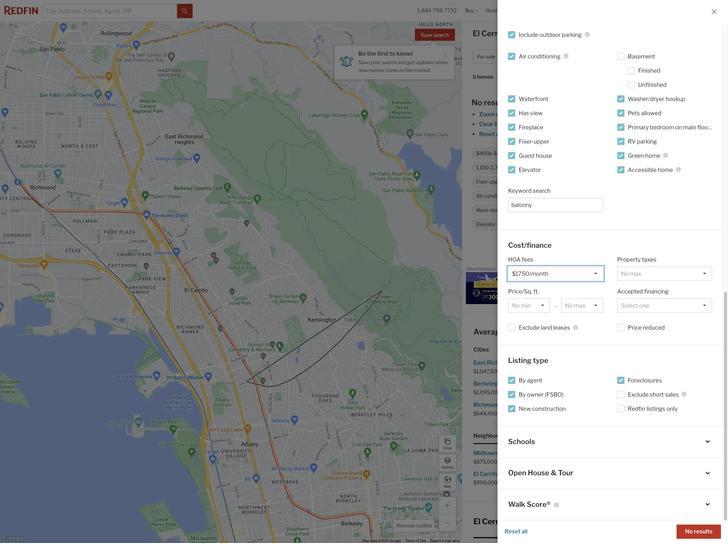 Task type: describe. For each thing, give the bounding box(es) containing it.
for inside kensington homes for sale $1,849,000
[[647, 381, 654, 388]]

0 horizontal spatial parking
[[562, 31, 582, 38]]

rv
[[628, 138, 636, 145]]

homes inside zoom out clear the map boundary reset all filters or remove one of your filters below to see more homes
[[646, 131, 664, 138]]

midtown
[[474, 450, 498, 457]]

$400k- for remove $400k-$4.5m image
[[516, 54, 534, 60]]

el cerrito, ca real estate trends
[[474, 517, 591, 527]]

1 horizontal spatial elevator
[[519, 167, 541, 173]]

sale inside berkeley homes for sale $1,095,000
[[527, 381, 538, 388]]

4+
[[643, 54, 649, 60]]

$4.5m for remove $400k-$4.5m icon
[[494, 151, 509, 157]]

—
[[554, 303, 558, 309]]

new
[[359, 67, 368, 73]]

save search
[[421, 32, 449, 38]]

by owner (fsbo)
[[519, 392, 564, 398]]

property taxes
[[618, 257, 657, 263]]

$400k-$4.5m button
[[512, 50, 558, 64]]

0 horizontal spatial allowed
[[531, 207, 549, 213]]

real
[[525, 517, 539, 527]]

2 vertical spatial to
[[665, 165, 670, 171]]

contract/pending
[[585, 165, 626, 171]]

1 horizontal spatial conditioning
[[528, 53, 561, 60]]

and
[[398, 60, 406, 65]]

open
[[508, 469, 527, 478]]

list box for hoa fees
[[508, 267, 603, 281]]

0 horizontal spatial air
[[477, 193, 483, 199]]

home for average
[[506, 328, 527, 337]]

remove 1,100-2,750 sq. ft. image
[[523, 166, 527, 170]]

financing
[[645, 288, 669, 295]]

remove studio+ / 4+ ba image
[[653, 55, 658, 59]]

sale inside richmond homes for sale $644,450
[[530, 402, 541, 409]]

townhouse, land
[[605, 151, 643, 157]]

waterfront
[[519, 96, 549, 102]]

be the first to know! dialog
[[334, 41, 454, 79]]

1 vertical spatial washer/dryer hookup
[[568, 207, 618, 213]]

map region
[[0, 0, 514, 544]]

san
[[595, 402, 606, 409]]

bedroom for primary bedroom on main
[[592, 193, 613, 199]]

for left the sale
[[552, 29, 563, 38]]

0 vertical spatial washer/dryer hookup
[[628, 96, 686, 102]]

or
[[521, 131, 526, 138]]

$400k-$4.5m for remove $400k-$4.5m icon
[[477, 151, 509, 157]]

844-
[[422, 8, 433, 14]]

map for map data ©2023 google
[[362, 539, 370, 543]]

schools link
[[508, 437, 713, 447]]

san francisco homes for sale $1,349,900
[[595, 402, 673, 417]]

new construction
[[519, 406, 566, 412]]

0 horizontal spatial the
[[367, 50, 376, 57]]

0 horizontal spatial conditioning
[[484, 193, 513, 199]]

0 vertical spatial pets allowed
[[628, 110, 662, 117]]

have view
[[477, 207, 500, 213]]

short
[[650, 392, 664, 398]]

for inside el cerrito hills homes for sale $999,000
[[532, 471, 540, 478]]

$999,000
[[474, 480, 498, 486]]

ca for el cerrito, ca real estate trends
[[512, 517, 523, 527]]

2 filters from the left
[[580, 131, 595, 138]]

boundary
[[518, 121, 543, 128]]

submit search image
[[182, 8, 188, 14]]

$629,000
[[595, 369, 619, 375]]

hills
[[500, 471, 512, 478]]

el cerrito hills homes for sale $999,000
[[474, 471, 552, 486]]

list box down price/sq. ft.
[[508, 299, 550, 313]]

fees
[[522, 257, 534, 263]]

land for townhouse,
[[633, 151, 643, 157]]

price
[[628, 325, 642, 331]]

google image
[[2, 534, 25, 544]]

view for has view
[[531, 110, 543, 117]]

below
[[597, 131, 612, 138]]

a
[[442, 539, 444, 543]]

fixer- for uppers
[[477, 179, 490, 185]]

home for accessible
[[658, 167, 673, 173]]

report for report a map error
[[431, 539, 441, 543]]

all inside zoom out clear the map boundary reset all filters or remove one of your filters below to see more homes
[[496, 131, 502, 138]]

upper
[[534, 138, 550, 145]]

price/sq. ft.
[[508, 288, 539, 295]]

0 vertical spatial air conditioning
[[519, 53, 561, 60]]

remove air conditioning image
[[517, 194, 521, 198]]

when
[[436, 60, 448, 65]]

save for save your search and get updated when new homes come on the market.
[[359, 60, 370, 65]]

reset all button
[[505, 525, 528, 539]]

neighborhoods element
[[474, 427, 515, 445]]

guest house
[[519, 152, 552, 159]]

map for map
[[444, 485, 451, 489]]

coming soon, under contract/pending
[[538, 165, 626, 171]]

listing
[[508, 357, 532, 365]]

save search button
[[415, 29, 455, 41]]

0 vertical spatial washer/dryer
[[628, 96, 665, 102]]

homes inside save your search and get updated when new homes come on the market.
[[369, 67, 384, 73]]

townhouse, land button
[[561, 50, 613, 64]]

neighborhoods
[[474, 433, 515, 440]]

hoa for hoa fees
[[508, 257, 521, 263]]

green home
[[628, 152, 661, 159]]

zip
[[527, 433, 535, 440]]

first
[[377, 50, 389, 57]]

1 vertical spatial ca
[[610, 328, 622, 337]]

remove outline button
[[394, 520, 435, 532]]

homes inside 'east richmond heights homes for sale $1,047,500'
[[538, 360, 556, 367]]

el for el cerrito, ca homes for sale
[[473, 29, 480, 38]]

1 horizontal spatial pets
[[628, 110, 640, 117]]

by agent
[[519, 377, 543, 384]]

0 horizontal spatial of
[[416, 539, 419, 543]]

richmond inside 'east richmond heights homes for sale $1,047,500'
[[487, 360, 514, 367]]

terms of use
[[405, 539, 426, 543]]

terms
[[405, 539, 415, 543]]

0
[[473, 74, 476, 80]]

0 horizontal spatial map
[[445, 539, 452, 543]]

price/sq.
[[508, 288, 532, 295]]

fixer- for upper
[[519, 138, 534, 145]]

have
[[477, 207, 488, 213]]

the inside save your search and get updated when new homes come on the market.
[[406, 67, 413, 73]]

map data ©2023 google
[[362, 539, 401, 543]]

data
[[370, 539, 377, 543]]

ba
[[650, 54, 656, 60]]

richmond homes for sale $644,450
[[474, 402, 541, 417]]

0 vertical spatial allowed
[[641, 110, 662, 117]]

be
[[359, 50, 366, 57]]

search for keyword search
[[533, 188, 551, 194]]

sale inside 'east richmond heights homes for sale $1,047,500'
[[566, 360, 577, 367]]

0 vertical spatial results
[[484, 98, 510, 107]]

up
[[658, 165, 664, 171]]

el for el cerrito hills homes for sale $999,000
[[474, 471, 479, 478]]

updated
[[416, 60, 435, 65]]

cerrito, for el cerrito, ca real estate trends
[[482, 517, 510, 527]]

sale inside el cerrito hills homes for sale $999,000
[[541, 471, 552, 478]]

0 horizontal spatial pets allowed
[[519, 207, 549, 213]]

map inside zoom out clear the map boundary reset all filters or remove one of your filters below to see more homes
[[505, 121, 516, 128]]

exclude short sales
[[628, 392, 679, 398]]

1 vertical spatial cerrito,
[[581, 328, 609, 337]]

for inside richmond homes for sale $644,450
[[522, 402, 529, 409]]

open house & tour
[[508, 469, 574, 478]]

primary bedroom on main
[[573, 193, 633, 199]]

0 horizontal spatial pets
[[519, 207, 530, 213]]

report for report ad
[[709, 268, 720, 272]]

1 horizontal spatial air
[[519, 53, 527, 60]]

keyword search
[[508, 188, 551, 194]]

cities
[[474, 347, 489, 353]]

bedroom for primary bedroom on main floor
[[650, 124, 674, 131]]

search for save search
[[434, 32, 449, 38]]

by for by owner (fsbo)
[[519, 392, 526, 398]]

heights
[[516, 360, 537, 367]]

midtown homes for sale $875,000
[[474, 450, 538, 465]]

on for primary bedroom on main floor
[[676, 124, 682, 131]]

$1,349,900
[[595, 411, 623, 417]]

remove
[[397, 523, 415, 529]]

accepted financing
[[618, 288, 669, 295]]

list box for accepted financing
[[618, 299, 713, 313]]

clear the map boundary button
[[479, 121, 543, 128]]

homes inside el cerrito hills homes for sale $999,000
[[513, 471, 531, 478]]

1,100-2,750 sq. ft.
[[477, 165, 518, 171]]

include outdoor parking
[[519, 31, 582, 38]]

map button
[[439, 474, 457, 491]]

for inside san francisco homes for sale $1,349,900
[[653, 402, 661, 409]]

of inside zoom out clear the map boundary reset all filters or remove one of your filters below to see more homes
[[560, 131, 566, 138]]

1 vertical spatial air conditioning
[[477, 193, 513, 199]]

results inside button
[[694, 529, 713, 535]]

exclude for exclude short sales
[[628, 392, 649, 398]]

homes inside berkeley homes for sale $1,095,000
[[499, 381, 517, 388]]

0 vertical spatial no
[[472, 98, 483, 107]]



Task type: locate. For each thing, give the bounding box(es) containing it.
7732
[[445, 8, 457, 14]]

home left the prices
[[506, 328, 527, 337]]

1 vertical spatial of
[[416, 539, 419, 543]]

cities heading
[[474, 346, 717, 354]]

studio+ for studio+
[[529, 151, 546, 157]]

0 horizontal spatial exclude
[[519, 325, 540, 331]]

save inside save your search and get updated when new homes come on the market.
[[359, 60, 370, 65]]

list box down fees
[[508, 267, 603, 281]]

exclude left leases
[[519, 325, 540, 331]]

allowed left remove pets allowed icon
[[531, 207, 549, 213]]

report a map error link
[[431, 539, 460, 543]]

report ad
[[709, 268, 725, 272]]

cerrito, up for sale button
[[482, 29, 510, 38]]

1 vertical spatial parking
[[637, 138, 657, 145]]

of
[[560, 131, 566, 138], [416, 539, 419, 543]]

1 horizontal spatial townhouse,
[[605, 151, 632, 157]]

remove $400k-$4.5m image
[[548, 55, 552, 59]]

0 vertical spatial hookup
[[666, 96, 686, 102]]

be the first to know!
[[359, 50, 413, 57]]

keyword
[[508, 188, 532, 194]]

1 by from the top
[[519, 377, 526, 384]]

fixer-upper
[[519, 138, 550, 145]]

©2023
[[378, 539, 389, 543]]

townhouse, for townhouse, land
[[605, 151, 632, 157]]

washer/dryer
[[628, 96, 665, 102], [568, 207, 600, 213]]

0 vertical spatial to
[[390, 50, 396, 57]]

elevator down guest
[[519, 167, 541, 173]]

land
[[594, 54, 606, 60]]

sales
[[665, 392, 679, 398]]

for inside berkeley homes for sale $1,095,000
[[518, 381, 526, 388]]

exclude for exclude land leases
[[519, 325, 540, 331]]

reset down clear
[[479, 131, 495, 138]]

sale inside san francisco homes for sale $1,349,900
[[662, 402, 673, 409]]

no
[[472, 98, 483, 107], [686, 529, 693, 535]]

include
[[519, 31, 539, 38]]

zip codes element
[[527, 427, 553, 445]]

759-
[[433, 8, 445, 14]]

sale down cities heading
[[566, 360, 577, 367]]

remove
[[528, 131, 548, 138]]

1 horizontal spatial to
[[614, 131, 619, 138]]

remove $400k-$4.5m image
[[513, 152, 517, 156]]

fixer- down "or"
[[519, 138, 534, 145]]

list box right —
[[562, 299, 603, 313]]

your inside zoom out clear the map boundary reset all filters or remove one of your filters below to see more homes
[[567, 131, 579, 138]]

1 horizontal spatial of
[[560, 131, 566, 138]]

0 horizontal spatial no results
[[472, 98, 510, 107]]

pets up more
[[628, 110, 640, 117]]

hoa for hoa up to $1,750/month
[[646, 165, 657, 171]]

main down remove coming soon, under contract/pending icon
[[621, 193, 633, 199]]

1 vertical spatial results
[[694, 529, 713, 535]]

home right accessible
[[658, 167, 673, 173]]

sale up owner
[[527, 381, 538, 388]]

0 horizontal spatial search
[[382, 60, 397, 65]]

google
[[390, 539, 401, 543]]

0 vertical spatial $400k-
[[516, 54, 534, 60]]

report inside button
[[709, 268, 720, 272]]

1 horizontal spatial parking
[[637, 138, 657, 145]]

search up come
[[382, 60, 397, 65]]

0 vertical spatial $400k-$4.5m
[[516, 54, 550, 60]]

conditioning down uppers
[[484, 193, 513, 199]]

land left leases
[[541, 325, 552, 331]]

save your search and get updated when new homes come on the market.
[[359, 60, 448, 73]]

more
[[631, 131, 645, 138]]

conditioning
[[528, 53, 561, 60], [484, 193, 513, 199]]

all inside button
[[522, 529, 528, 535]]

hookup
[[666, 96, 686, 102], [601, 207, 618, 213]]

fireplace up the remove
[[519, 124, 544, 131]]

report left the 'ad'
[[709, 268, 720, 272]]

air conditioning
[[519, 53, 561, 60], [477, 193, 513, 199]]

finished
[[639, 67, 661, 74]]

save for save search
[[421, 32, 433, 38]]

use
[[420, 539, 426, 543]]

$400k-$4.5m down include
[[516, 54, 550, 60]]

1 horizontal spatial main
[[684, 124, 697, 131]]

reset down el cerrito, ca real estate trends
[[505, 529, 521, 535]]

2 horizontal spatial search
[[533, 188, 551, 194]]

to left the see
[[614, 131, 619, 138]]

studio+ for studio+ / 4+ ba
[[620, 54, 639, 60]]

draw
[[444, 446, 452, 450]]

map left data
[[362, 539, 370, 543]]

richmond
[[487, 360, 514, 367], [474, 402, 501, 409]]

0 vertical spatial land
[[633, 151, 643, 157]]

view right have
[[489, 207, 500, 213]]

for sale
[[478, 54, 495, 60]]

0 horizontal spatial to
[[390, 50, 396, 57]]

1 vertical spatial no
[[686, 529, 693, 535]]

construction
[[532, 406, 566, 412]]

richmond up $644,450 on the right of page
[[474, 402, 501, 409]]

1 vertical spatial report
[[431, 539, 441, 543]]

homes down schools
[[499, 450, 517, 457]]

0 vertical spatial your
[[371, 60, 381, 65]]

terms of use link
[[405, 539, 426, 543]]

1 filters from the left
[[503, 131, 519, 138]]

ca up reset all
[[512, 517, 523, 527]]

save down '844-'
[[421, 32, 433, 38]]

0 horizontal spatial no
[[472, 98, 483, 107]]

hoa fees
[[508, 257, 534, 263]]

0 vertical spatial fixer-
[[519, 138, 534, 145]]

1 vertical spatial hookup
[[601, 207, 618, 213]]

$4.5m left remove $400k-$4.5m icon
[[494, 151, 509, 157]]

exclude up redfin
[[628, 392, 649, 398]]

filters down clear the map boundary "button"
[[503, 131, 519, 138]]

0 horizontal spatial elevator
[[477, 222, 496, 228]]

el for el cerrito, ca real estate trends
[[474, 517, 481, 527]]

map
[[444, 485, 451, 489], [362, 539, 370, 543]]

your inside save your search and get updated when new homes come on the market.
[[371, 60, 381, 65]]

1 vertical spatial ft.
[[534, 288, 539, 295]]

0 vertical spatial map
[[505, 121, 516, 128]]

1 vertical spatial conditioning
[[484, 193, 513, 199]]

homes right 0 at the top right
[[478, 74, 493, 80]]

list box up the financing
[[618, 267, 713, 281]]

0 vertical spatial report
[[709, 268, 720, 272]]

pets allowed up more
[[628, 110, 662, 117]]

/
[[640, 54, 641, 60]]

0 vertical spatial all
[[496, 131, 502, 138]]

1 vertical spatial pets
[[519, 207, 530, 213]]

1 vertical spatial studio+
[[529, 151, 546, 157]]

e.g. office, balcony, modern text field
[[512, 202, 600, 208]]

1 vertical spatial bedroom
[[592, 193, 613, 199]]

sale down sales
[[662, 402, 673, 409]]

save inside button
[[421, 32, 433, 38]]

hookup down unfinished
[[666, 96, 686, 102]]

cost/finance
[[508, 241, 552, 250]]

main left floor
[[684, 124, 697, 131]]

1 vertical spatial $400k-
[[477, 151, 494, 157]]

reset inside zoom out clear the map boundary reset all filters or remove one of your filters below to see more homes
[[479, 131, 495, 138]]

washer/dryer hookup down unfinished
[[628, 96, 686, 102]]

0 horizontal spatial all
[[496, 131, 502, 138]]

on
[[399, 67, 405, 73], [676, 124, 682, 131], [614, 193, 620, 199]]

open house & tour link
[[508, 469, 713, 478]]

0 horizontal spatial $4.5m
[[494, 151, 509, 157]]

sale down owner
[[530, 402, 541, 409]]

list box
[[508, 267, 603, 281], [618, 267, 713, 281], [508, 299, 550, 313], [562, 299, 603, 313], [618, 299, 713, 313]]

homes inside 0 homes •
[[478, 74, 493, 80]]

air up have
[[477, 193, 483, 199]]

0 homes •
[[473, 74, 499, 80]]

zoom out clear the map boundary reset all filters or remove one of your filters below to see more homes
[[479, 111, 664, 138]]

hookup down primary bedroom on main at the right top of page
[[601, 207, 618, 213]]

conditioning down outdoor
[[528, 53, 561, 60]]

homes right heights
[[538, 360, 556, 367]]

0 horizontal spatial results
[[484, 98, 510, 107]]

washer/dryer down primary bedroom on main at the right top of page
[[568, 207, 600, 213]]

reduced
[[643, 325, 665, 331]]

sale down schools
[[527, 450, 538, 457]]

homes inside san francisco homes for sale $1,349,900
[[634, 402, 652, 409]]

homes up exclude short sales
[[628, 381, 646, 388]]

on down contract/pending
[[614, 193, 620, 199]]

1 vertical spatial townhouse,
[[605, 151, 632, 157]]

map down "out" on the top of page
[[505, 121, 516, 128]]

on left floor
[[676, 124, 682, 131]]

1 horizontal spatial no results
[[686, 529, 713, 535]]

homes up $1,095,000
[[499, 381, 517, 388]]

townhouse, for townhouse, land
[[565, 54, 593, 60]]

ft.
[[513, 165, 518, 171], [534, 288, 539, 295]]

map
[[505, 121, 516, 128], [445, 539, 452, 543]]

pets allowed down keyword search
[[519, 207, 549, 213]]

map right a
[[445, 539, 452, 543]]

studio+ inside button
[[620, 54, 639, 60]]

the up reset all filters button
[[495, 121, 504, 128]]

land
[[633, 151, 643, 157], [541, 325, 552, 331]]

1 horizontal spatial washer/dryer hookup
[[628, 96, 686, 102]]

search inside button
[[434, 32, 449, 38]]

1 horizontal spatial air conditioning
[[519, 53, 561, 60]]

0 vertical spatial save
[[421, 32, 433, 38]]

0 horizontal spatial fixer-
[[477, 179, 490, 185]]

home for green
[[646, 152, 661, 159]]

0 horizontal spatial hoa
[[508, 257, 521, 263]]

1 vertical spatial to
[[614, 131, 619, 138]]

reset inside button
[[505, 529, 521, 535]]

ad region
[[466, 272, 725, 304]]

to right first
[[390, 50, 396, 57]]

cerrito, for el cerrito, ca homes for sale
[[482, 29, 510, 38]]

0 vertical spatial $4.5m
[[534, 54, 550, 60]]

filters left below
[[580, 131, 595, 138]]

the inside zoom out clear the map boundary reset all filters or remove one of your filters below to see more homes
[[495, 121, 504, 128]]

1 vertical spatial fixer-
[[477, 179, 490, 185]]

air
[[519, 53, 527, 60], [477, 193, 483, 199]]

0 horizontal spatial air conditioning
[[477, 193, 513, 199]]

to inside dialog
[[390, 50, 396, 57]]

has
[[519, 110, 529, 117]]

main for primary bedroom on main floor
[[684, 124, 697, 131]]

1 vertical spatial air
[[477, 193, 483, 199]]

fireplace up 'e.g. office, balcony, modern' text box
[[533, 193, 554, 199]]

walk score® link
[[508, 500, 713, 510]]

primary up more
[[628, 124, 649, 131]]

air conditioning down homes
[[519, 53, 561, 60]]

outline
[[416, 523, 432, 529]]

reset all
[[505, 529, 528, 535]]

2 vertical spatial home
[[506, 328, 527, 337]]

kensington
[[595, 381, 626, 388]]

$400k- down include
[[516, 54, 534, 60]]

to right up
[[665, 165, 670, 171]]

$400k- inside button
[[516, 54, 534, 60]]

no results button
[[677, 525, 721, 539]]

the down 'get'
[[406, 67, 413, 73]]

elevator down have view
[[477, 222, 496, 228]]

richmond up $1,047,500
[[487, 360, 514, 367]]

fixer-uppers
[[477, 179, 506, 185]]

0 vertical spatial search
[[434, 32, 449, 38]]

green
[[628, 152, 644, 159]]

$4.5m for remove $400k-$4.5m image
[[534, 54, 550, 60]]

2 horizontal spatial the
[[495, 121, 504, 128]]

remove studio+ image
[[550, 152, 554, 156]]

0 horizontal spatial $400k-$4.5m
[[477, 151, 509, 157]]

primary
[[628, 124, 649, 131], [573, 193, 591, 199]]

primary for primary bedroom on main
[[573, 193, 591, 199]]

parking down more
[[637, 138, 657, 145]]

new
[[519, 406, 531, 412]]

$4.5m inside button
[[534, 54, 550, 60]]

search inside save your search and get updated when new homes come on the market.
[[382, 60, 397, 65]]

main for primary bedroom on main
[[621, 193, 633, 199]]

1 vertical spatial primary
[[573, 193, 591, 199]]

francisco
[[607, 402, 633, 409]]

one
[[549, 131, 559, 138]]

error
[[453, 539, 460, 543]]

1 vertical spatial map
[[445, 539, 452, 543]]

bedroom
[[650, 124, 674, 131], [592, 193, 613, 199]]

$400k-
[[516, 54, 534, 60], [477, 151, 494, 157]]

0 horizontal spatial land
[[541, 325, 552, 331]]

map inside 'button'
[[444, 485, 451, 489]]

score®
[[527, 500, 551, 509]]

foreclosures
[[628, 377, 662, 384]]

east richmond heights homes for sale $1,047,500
[[474, 360, 577, 375]]

taxes
[[642, 257, 657, 263]]

1 horizontal spatial map
[[505, 121, 516, 128]]

homes inside midtown homes for sale $875,000
[[499, 450, 517, 457]]

1 vertical spatial reset
[[505, 529, 521, 535]]

1 horizontal spatial hookup
[[666, 96, 686, 102]]

on down and
[[399, 67, 405, 73]]

1 horizontal spatial the
[[406, 67, 413, 73]]

breadcrumbs element
[[469, 244, 721, 255]]

land for exclude
[[541, 325, 552, 331]]

homes down exclude short sales
[[634, 402, 652, 409]]

on for primary bedroom on main
[[614, 193, 620, 199]]

by
[[519, 377, 526, 384], [519, 392, 526, 398]]

homes inside kensington homes for sale $1,849,000
[[628, 381, 646, 388]]

to inside zoom out clear the map boundary reset all filters or remove one of your filters below to see more homes
[[614, 131, 619, 138]]

map down options
[[444, 485, 451, 489]]

1 horizontal spatial $400k-$4.5m
[[516, 54, 550, 60]]

washer/dryer down unfinished
[[628, 96, 665, 102]]

for left agent
[[518, 381, 526, 388]]

remove townhouse, land image
[[647, 152, 651, 156]]

has view
[[519, 110, 543, 117]]

$400k- for remove $400k-$4.5m icon
[[477, 151, 494, 157]]

list box for property taxes
[[618, 267, 713, 281]]

2 by from the top
[[519, 392, 526, 398]]

primary right remove fireplace icon
[[573, 193, 591, 199]]

listing type
[[508, 357, 549, 365]]

home up up
[[646, 152, 661, 159]]

0 vertical spatial reset
[[479, 131, 495, 138]]

townhouse, left "land"
[[565, 54, 593, 60]]

save
[[421, 32, 433, 38], [359, 60, 370, 65]]

redfin
[[628, 406, 646, 412]]

el inside el cerrito hills homes for sale $999,000
[[474, 471, 479, 478]]

sale up short
[[656, 381, 666, 388]]

(fsbo)
[[545, 392, 564, 398]]

for inside midtown homes for sale $875,000
[[518, 450, 526, 457]]

0 vertical spatial cerrito,
[[482, 29, 510, 38]]

of left "use"
[[416, 539, 419, 543]]

bedroom up rv parking
[[650, 124, 674, 131]]

sale inside button
[[486, 54, 495, 60]]

remove pets allowed image
[[552, 208, 556, 213]]

City, Address, School, Agent, ZIP search field
[[43, 4, 177, 18]]

townhouse, down rv
[[605, 151, 632, 157]]

0 horizontal spatial hookup
[[601, 207, 618, 213]]

hoa up to $1,750/month
[[646, 165, 703, 171]]

0 vertical spatial on
[[399, 67, 405, 73]]

no results inside no results button
[[686, 529, 713, 535]]

remove coming soon, under contract/pending image
[[630, 166, 635, 170]]

walk
[[508, 500, 526, 509]]

0 vertical spatial fireplace
[[519, 124, 544, 131]]

for down owner
[[522, 402, 529, 409]]

zoom
[[479, 111, 495, 118]]

1 horizontal spatial view
[[531, 110, 543, 117]]

1 vertical spatial elevator
[[477, 222, 496, 228]]

listings
[[647, 406, 666, 412]]

homes up rv parking
[[646, 131, 664, 138]]

by left agent
[[519, 377, 526, 384]]

townhouse, inside button
[[565, 54, 593, 60]]

results
[[484, 98, 510, 107], [694, 529, 713, 535]]

1 vertical spatial main
[[621, 193, 633, 199]]

ft. right price/sq. at the bottom right
[[534, 288, 539, 295]]

2 vertical spatial cerrito,
[[482, 517, 510, 527]]

0 horizontal spatial townhouse,
[[565, 54, 593, 60]]

primary bedroom on main floor
[[628, 124, 710, 131]]

1 horizontal spatial bedroom
[[650, 124, 674, 131]]

1 vertical spatial fireplace
[[533, 193, 554, 199]]

ca
[[511, 29, 523, 38], [610, 328, 622, 337], [512, 517, 523, 527]]

0 vertical spatial map
[[444, 485, 451, 489]]

view for have view
[[489, 207, 500, 213]]

ca for el cerrito, ca homes for sale
[[511, 29, 523, 38]]

allowed
[[641, 110, 662, 117], [531, 207, 549, 213]]

$400k-$4.5m for remove $400k-$4.5m image
[[516, 54, 550, 60]]

no inside button
[[686, 529, 693, 535]]

search down 759-
[[434, 32, 449, 38]]

$400k-$4.5m inside button
[[516, 54, 550, 60]]

1-844-759-7732
[[418, 8, 457, 14]]

studio+ down the "fixer-upper"
[[529, 151, 546, 157]]

1 vertical spatial land
[[541, 325, 552, 331]]

type
[[533, 357, 549, 365]]

0 vertical spatial the
[[367, 50, 376, 57]]

air conditioning down uppers
[[477, 193, 513, 199]]

1 vertical spatial all
[[522, 529, 528, 535]]

on inside save your search and get updated when new homes come on the market.
[[399, 67, 405, 73]]

primary for primary bedroom on main floor
[[628, 124, 649, 131]]

ft. right the sq.
[[513, 165, 518, 171]]

1 vertical spatial exclude
[[628, 392, 649, 398]]

0 vertical spatial ft.
[[513, 165, 518, 171]]

$400k- up 1,100-
[[477, 151, 494, 157]]

richmond inside richmond homes for sale $644,450
[[474, 402, 501, 409]]

0 horizontal spatial reset
[[479, 131, 495, 138]]

1 horizontal spatial studio+
[[620, 54, 639, 60]]

for inside 'east richmond heights homes for sale $1,047,500'
[[557, 360, 565, 367]]

parking right outdoor
[[562, 31, 582, 38]]

by for by agent
[[519, 377, 526, 384]]

of right one
[[560, 131, 566, 138]]

remove outline
[[397, 523, 432, 529]]

washer/dryer hookup down primary bedroom on main at the right top of page
[[568, 207, 618, 213]]

1 horizontal spatial land
[[633, 151, 643, 157]]

property
[[618, 257, 641, 263]]

zoom out button
[[479, 111, 506, 118]]

$400k-$4.5m up 1,100-2,750 sq. ft.
[[477, 151, 509, 157]]

cerrito, up cities heading
[[581, 328, 609, 337]]

for right the type
[[557, 360, 565, 367]]

all down clear the map boundary "button"
[[496, 131, 502, 138]]

0 vertical spatial primary
[[628, 124, 649, 131]]

1 horizontal spatial $4.5m
[[534, 54, 550, 60]]

homes inside richmond homes for sale $644,450
[[502, 402, 520, 409]]

sale inside kensington homes for sale $1,849,000
[[656, 381, 666, 388]]

hoa left fees
[[508, 257, 521, 263]]

1 horizontal spatial hoa
[[646, 165, 657, 171]]

homes right hills
[[513, 471, 531, 478]]

report left a
[[431, 539, 441, 543]]

2 vertical spatial ca
[[512, 517, 523, 527]]

see
[[620, 131, 630, 138]]

sale inside midtown homes for sale $875,000
[[527, 450, 538, 457]]

main
[[684, 124, 697, 131], [621, 193, 633, 199]]

pets down remove air conditioning "icon"
[[519, 207, 530, 213]]

search left remove fireplace icon
[[533, 188, 551, 194]]

homes
[[369, 67, 384, 73], [478, 74, 493, 80], [646, 131, 664, 138], [538, 360, 556, 367], [499, 381, 517, 388], [628, 381, 646, 388], [502, 402, 520, 409], [634, 402, 652, 409], [499, 450, 517, 457], [513, 471, 531, 478]]

homes right new
[[369, 67, 384, 73]]

2 horizontal spatial on
[[676, 124, 682, 131]]

$1,849,000
[[595, 390, 623, 396]]

1 vertical spatial washer/dryer
[[568, 207, 600, 213]]

remove fireplace image
[[557, 194, 562, 198]]



Task type: vqa. For each thing, say whether or not it's contained in the screenshot.
Transportation near 10330 Wittenberg Way
no



